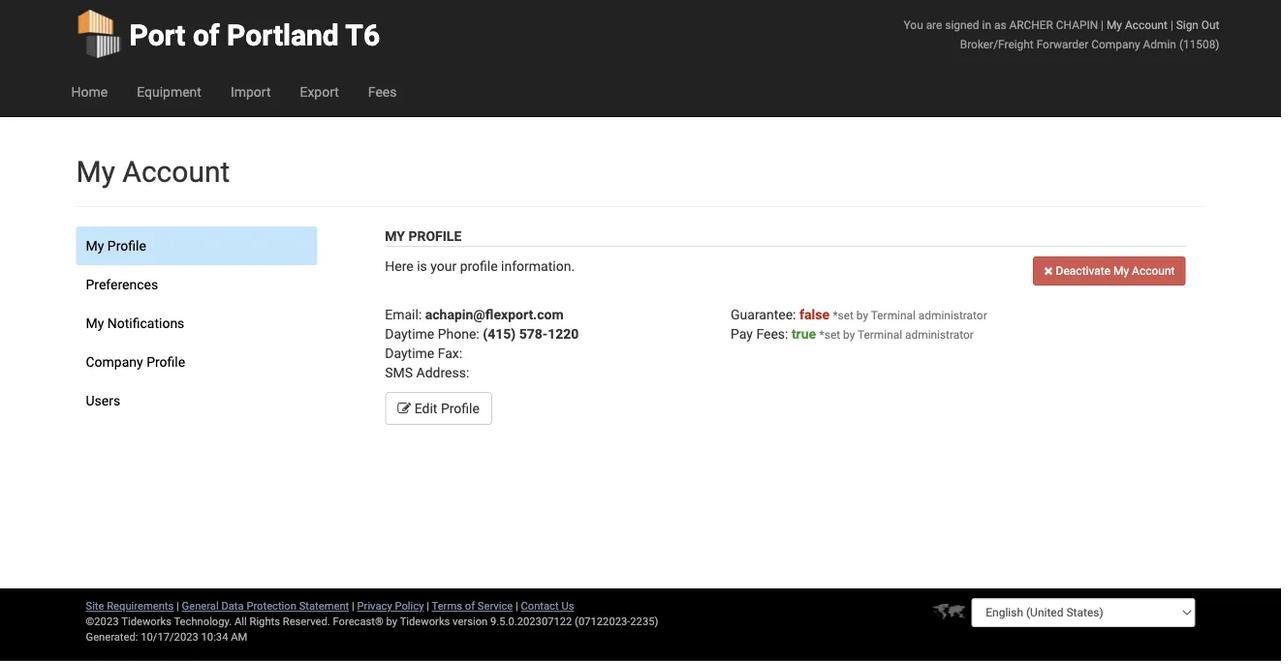 Task type: locate. For each thing, give the bounding box(es) containing it.
email: achapin@flexport.com daytime phone: (415) 578-1220 daytime fax: sms address:
[[385, 307, 579, 381]]

my profile for preferences
[[86, 238, 146, 254]]

0 vertical spatial daytime
[[385, 326, 434, 342]]

1 vertical spatial administrator
[[905, 328, 974, 342]]

archer
[[1009, 18, 1053, 31]]

my inside you are signed in as archer chapin | my account | sign out broker/freight forwarder company admin (11508)
[[1107, 18, 1122, 31]]

preferences
[[86, 277, 158, 293]]

fees
[[368, 84, 397, 100]]

terminal right 'false'
[[871, 309, 916, 322]]

(11508)
[[1179, 37, 1220, 51]]

1 horizontal spatial company
[[1091, 37, 1140, 51]]

my right chapin
[[1107, 18, 1122, 31]]

port
[[129, 18, 186, 52]]

daytime
[[385, 326, 434, 342], [385, 345, 434, 361]]

by down the privacy policy link
[[386, 616, 397, 628]]

account right deactivate
[[1132, 265, 1175, 278]]

1 horizontal spatial by
[[843, 328, 855, 342]]

of up version
[[465, 600, 475, 613]]

fax:
[[438, 345, 462, 361]]

0 vertical spatial account
[[1125, 18, 1168, 31]]

daytime up sms
[[385, 345, 434, 361]]

|
[[1101, 18, 1104, 31], [1170, 18, 1173, 31], [176, 600, 179, 613], [352, 600, 354, 613], [427, 600, 429, 613], [516, 600, 518, 613]]

my profile
[[385, 228, 462, 244], [86, 238, 146, 254]]

2 vertical spatial by
[[386, 616, 397, 628]]

my right deactivate
[[1113, 265, 1129, 278]]

by
[[856, 309, 868, 322], [843, 328, 855, 342], [386, 616, 397, 628]]

0 vertical spatial company
[[1091, 37, 1140, 51]]

0 vertical spatial administrator
[[918, 309, 987, 322]]

company profile
[[86, 354, 185, 370]]

administrator
[[918, 309, 987, 322], [905, 328, 974, 342]]

1 vertical spatial account
[[122, 155, 230, 189]]

by right 'false'
[[856, 309, 868, 322]]

protection
[[247, 600, 296, 613]]

2 vertical spatial account
[[1132, 265, 1175, 278]]

1 vertical spatial of
[[465, 600, 475, 613]]

10:34
[[201, 631, 228, 644]]

guarantee: false *set by terminal administrator pay fees: true *set by terminal administrator
[[731, 307, 987, 342]]

account down equipment dropdown button
[[122, 155, 230, 189]]

0 horizontal spatial by
[[386, 616, 397, 628]]

true
[[792, 326, 816, 342]]

0 horizontal spatial my profile
[[86, 238, 146, 254]]

profile
[[408, 228, 462, 244], [107, 238, 146, 254], [146, 354, 185, 370], [441, 401, 480, 417]]

us
[[561, 600, 574, 613]]

0 horizontal spatial of
[[193, 18, 220, 52]]

1 vertical spatial daytime
[[385, 345, 434, 361]]

1 horizontal spatial of
[[465, 600, 475, 613]]

t6
[[345, 18, 380, 52]]

profile right edit
[[441, 401, 480, 417]]

here is your profile information.
[[385, 258, 575, 274]]

1 vertical spatial terminal
[[858, 328, 902, 342]]

your
[[430, 258, 457, 274]]

| up "9.5.0.202307122"
[[516, 600, 518, 613]]

equipment button
[[122, 68, 216, 116]]

company down my account link
[[1091, 37, 1140, 51]]

site
[[86, 600, 104, 613]]

terminal right true
[[858, 328, 902, 342]]

0 horizontal spatial company
[[86, 354, 143, 370]]

you
[[904, 18, 923, 31]]

policy
[[395, 600, 424, 613]]

all
[[234, 616, 247, 628]]

in
[[982, 18, 991, 31]]

daytime down "email:"
[[385, 326, 434, 342]]

by right true
[[843, 328, 855, 342]]

company up users
[[86, 354, 143, 370]]

account inside "deactivate my account" button
[[1132, 265, 1175, 278]]

terminal
[[871, 309, 916, 322], [858, 328, 902, 342]]

0 vertical spatial of
[[193, 18, 220, 52]]

*set down 'false'
[[819, 328, 840, 342]]

| right chapin
[[1101, 18, 1104, 31]]

*set
[[833, 309, 854, 322], [819, 328, 840, 342]]

notifications
[[107, 315, 184, 331]]

address:
[[416, 365, 469, 381]]

are
[[926, 18, 942, 31]]

*set right 'false'
[[833, 309, 854, 322]]

my up here
[[385, 228, 405, 244]]

1 vertical spatial company
[[86, 354, 143, 370]]

2 horizontal spatial by
[[856, 309, 868, 322]]

company inside you are signed in as archer chapin | my account | sign out broker/freight forwarder company admin (11508)
[[1091, 37, 1140, 51]]

account up admin
[[1125, 18, 1168, 31]]

1 horizontal spatial my profile
[[385, 228, 462, 244]]

my profile up preferences
[[86, 238, 146, 254]]

rights
[[250, 616, 280, 628]]

my account link
[[1107, 18, 1168, 31]]

of right port on the left top of page
[[193, 18, 220, 52]]

home
[[71, 84, 108, 100]]

as
[[994, 18, 1006, 31]]

1 daytime from the top
[[385, 326, 434, 342]]

deactivate
[[1056, 265, 1111, 278]]

signed
[[945, 18, 979, 31]]

users
[[86, 393, 120, 409]]

forecast®
[[333, 616, 384, 628]]

account
[[1125, 18, 1168, 31], [122, 155, 230, 189], [1132, 265, 1175, 278]]

statement
[[299, 600, 349, 613]]

profile up 'your'
[[408, 228, 462, 244]]

sms
[[385, 365, 413, 381]]

privacy policy link
[[357, 600, 424, 613]]

reserved.
[[283, 616, 330, 628]]

sign
[[1176, 18, 1199, 31]]

company
[[1091, 37, 1140, 51], [86, 354, 143, 370]]

contact
[[521, 600, 559, 613]]

contact us link
[[521, 600, 574, 613]]

phone:
[[438, 326, 479, 342]]

sign out link
[[1176, 18, 1220, 31]]

my profile for here is your profile information.
[[385, 228, 462, 244]]

privacy
[[357, 600, 392, 613]]

©2023 tideworks
[[86, 616, 171, 628]]

2235)
[[630, 616, 658, 628]]

edit profile button
[[385, 392, 492, 425]]

pencil square o image
[[398, 402, 411, 415]]

my profile up is
[[385, 228, 462, 244]]



Task type: describe. For each thing, give the bounding box(es) containing it.
out
[[1201, 18, 1220, 31]]

(07122023-
[[575, 616, 630, 628]]

0 vertical spatial by
[[856, 309, 868, 322]]

tideworks
[[400, 616, 450, 628]]

fees button
[[354, 68, 411, 116]]

my inside button
[[1113, 265, 1129, 278]]

admin
[[1143, 37, 1176, 51]]

data
[[221, 600, 244, 613]]

0 vertical spatial terminal
[[871, 309, 916, 322]]

is
[[417, 258, 427, 274]]

general
[[182, 600, 219, 613]]

version
[[453, 616, 488, 628]]

chapin
[[1056, 18, 1098, 31]]

of inside site requirements | general data protection statement | privacy policy | terms of service | contact us ©2023 tideworks technology. all rights reserved. forecast® by tideworks version 9.5.0.202307122 (07122023-2235) generated: 10/17/2023 10:34 am
[[465, 600, 475, 613]]

broker/freight
[[960, 37, 1034, 51]]

profile
[[460, 258, 498, 274]]

import
[[231, 84, 271, 100]]

0 vertical spatial *set
[[833, 309, 854, 322]]

account inside you are signed in as archer chapin | my account | sign out broker/freight forwarder company admin (11508)
[[1125, 18, 1168, 31]]

times image
[[1044, 265, 1053, 277]]

pay
[[731, 326, 753, 342]]

profile inside edit profile button
[[441, 401, 480, 417]]

deactivate my account
[[1053, 265, 1175, 278]]

service
[[478, 600, 513, 613]]

requirements
[[107, 600, 174, 613]]

my down preferences
[[86, 315, 104, 331]]

forwarder
[[1037, 37, 1089, 51]]

my up preferences
[[86, 238, 104, 254]]

fees:
[[756, 326, 788, 342]]

9.5.0.202307122
[[490, 616, 572, 628]]

you are signed in as archer chapin | my account | sign out broker/freight forwarder company admin (11508)
[[904, 18, 1220, 51]]

| up tideworks on the left bottom
[[427, 600, 429, 613]]

my account
[[76, 155, 230, 189]]

achapin@flexport.com
[[425, 307, 564, 323]]

my notifications
[[86, 315, 184, 331]]

1 vertical spatial *set
[[819, 328, 840, 342]]

port of portland t6
[[129, 18, 380, 52]]

2 daytime from the top
[[385, 345, 434, 361]]

1 vertical spatial by
[[843, 328, 855, 342]]

guarantee:
[[731, 307, 796, 323]]

| left general
[[176, 600, 179, 613]]

generated:
[[86, 631, 138, 644]]

home button
[[57, 68, 122, 116]]

technology.
[[174, 616, 232, 628]]

terms of service link
[[432, 600, 513, 613]]

by inside site requirements | general data protection statement | privacy policy | terms of service | contact us ©2023 tideworks technology. all rights reserved. forecast® by tideworks version 9.5.0.202307122 (07122023-2235) generated: 10/17/2023 10:34 am
[[386, 616, 397, 628]]

export
[[300, 84, 339, 100]]

here
[[385, 258, 413, 274]]

port of portland t6 link
[[76, 0, 380, 68]]

deactivate my account button
[[1033, 257, 1186, 286]]

general data protection statement link
[[182, 600, 349, 613]]

information.
[[501, 258, 575, 274]]

equipment
[[137, 84, 201, 100]]

edit profile
[[411, 401, 480, 417]]

| left sign
[[1170, 18, 1173, 31]]

578-
[[519, 326, 548, 342]]

profile up preferences
[[107, 238, 146, 254]]

site requirements | general data protection statement | privacy policy | terms of service | contact us ©2023 tideworks technology. all rights reserved. forecast® by tideworks version 9.5.0.202307122 (07122023-2235) generated: 10/17/2023 10:34 am
[[86, 600, 658, 644]]

(415)
[[483, 326, 516, 342]]

site requirements link
[[86, 600, 174, 613]]

email:
[[385, 307, 422, 323]]

export button
[[285, 68, 354, 116]]

my down home dropdown button
[[76, 155, 115, 189]]

am
[[231, 631, 247, 644]]

import button
[[216, 68, 285, 116]]

| up forecast®
[[352, 600, 354, 613]]

portland
[[227, 18, 339, 52]]

terms
[[432, 600, 462, 613]]

10/17/2023
[[141, 631, 198, 644]]

profile down notifications
[[146, 354, 185, 370]]

edit
[[414, 401, 437, 417]]

false
[[799, 307, 829, 323]]

1220
[[548, 326, 579, 342]]



Task type: vqa. For each thing, say whether or not it's contained in the screenshot.
My Notifications
yes



